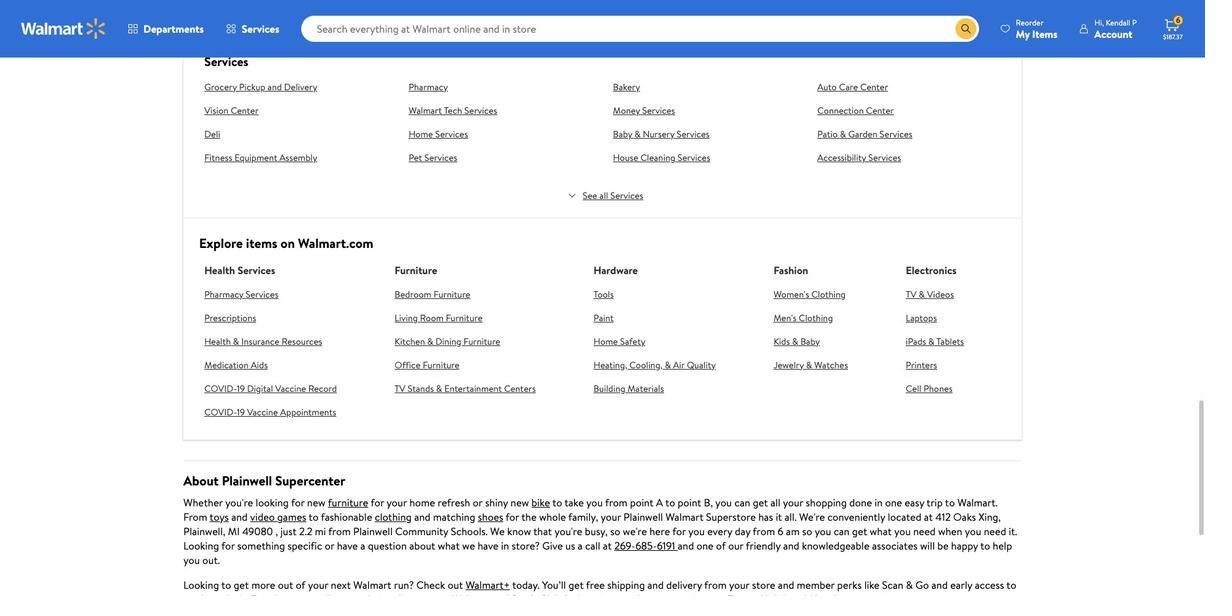 Task type: vqa. For each thing, say whether or not it's contained in the screenshot.
is inside the Walmart is great! I have been a Walmart+ member for over 2 years and I don't know how I could live without it.
no



Task type: locate. For each thing, give the bounding box(es) containing it.
to
[[552, 496, 562, 510], [665, 496, 675, 510], [945, 496, 955, 510], [309, 510, 319, 524], [980, 539, 990, 553], [221, 578, 231, 593], [1007, 578, 1016, 593]]

1 vertical spatial all
[[770, 496, 780, 510]]

office
[[395, 359, 421, 372]]

new left bike
[[511, 496, 529, 510]]

0 horizontal spatial have
[[337, 539, 358, 553]]

home safety
[[594, 335, 645, 348]]

kitchen & dining furniture
[[395, 335, 500, 348]]

& left nursery
[[634, 128, 641, 141]]

about
[[183, 472, 219, 490]]

out right more
[[278, 578, 293, 593]]

plainwell up 269-685-6191 link
[[624, 510, 663, 524]]

member
[[797, 578, 835, 593]]

from up "we're"
[[605, 496, 628, 510]]

Walmart Site-Wide search field
[[301, 16, 979, 42]]

1 horizontal spatial have
[[478, 539, 499, 553]]

we're
[[799, 510, 825, 524]]

of left day
[[716, 539, 726, 553]]

0 horizontal spatial —
[[621, 593, 629, 597]]

0 vertical spatial looking
[[183, 539, 219, 553]]

services
[[242, 22, 279, 36], [204, 53, 248, 70], [464, 104, 497, 117], [642, 104, 675, 117], [435, 128, 468, 141], [677, 128, 710, 141], [880, 128, 913, 141], [424, 151, 457, 164], [678, 151, 710, 164], [868, 151, 901, 164], [610, 189, 643, 202], [238, 263, 275, 277], [246, 288, 279, 301]]

19 for vaccine
[[237, 406, 245, 419]]

home
[[409, 496, 435, 510]]

covid- for covid-19 vaccine appointments
[[204, 406, 237, 419]]

need left it.
[[984, 524, 1006, 539]]

1 horizontal spatial what
[[870, 524, 892, 539]]

6 inside 6 $187.37
[[1176, 15, 1180, 26]]

have right the or
[[337, 539, 358, 553]]

& right stands
[[436, 382, 442, 395]]

1 horizontal spatial can
[[834, 524, 850, 539]]

of inside and one of our friendly and knowledgeable associates will be happy to help you out.
[[716, 539, 726, 553]]

0 vertical spatial one
[[885, 496, 902, 510]]

1 vertical spatial our
[[183, 593, 199, 597]]

can down the shopping
[[834, 524, 850, 539]]

1 vertical spatial of
[[296, 578, 305, 593]]

269-
[[614, 539, 635, 553]]

can left save
[[944, 593, 960, 597]]

1 horizontal spatial our
[[728, 539, 743, 553]]

0 vertical spatial can
[[734, 496, 750, 510]]

you left every
[[688, 524, 705, 539]]

bakery
[[613, 81, 640, 94]]

better,
[[275, 593, 306, 597]]

a left question
[[360, 539, 365, 553]]

from inside to take you from point a to point b, you can get all your shopping done in one easy trip to walmart. from
[[605, 496, 628, 510]]

1 horizontal spatial in
[[875, 496, 883, 510]]

need
[[913, 524, 936, 539], [984, 524, 1006, 539]]

your inside to take you from point a to point b, you can get all your shopping done in one easy trip to walmart. from
[[783, 496, 803, 510]]

get left it
[[753, 496, 768, 510]]

0 horizontal spatial tv
[[395, 382, 405, 395]]

clothing up kids & baby link
[[799, 311, 833, 325]]

hi,
[[1094, 17, 1104, 28]]

laptops link
[[906, 311, 964, 325]]

supercenter
[[275, 472, 345, 490]]

your right it
[[783, 496, 803, 510]]

1 horizontal spatial need
[[984, 524, 1006, 539]]

0 vertical spatial our
[[728, 539, 743, 553]]

walmart inside today. you'll get free shipping and delivery from your store and member perks like scan & go and early access to our best deals. even better, you'll get exclusive discounts at walmart and sam's club fuel stations — plus great savings on exxon, mobil, and murphy gas stations — so you can save eve
[[452, 593, 490, 597]]

jewelry
[[774, 359, 804, 372]]

new down supercenter
[[307, 496, 326, 510]]

0 horizontal spatial out
[[278, 578, 293, 593]]

shoes link
[[478, 510, 503, 524]]

1 horizontal spatial tv
[[906, 288, 917, 301]]

stations right 'fuel'
[[583, 593, 619, 597]]

something
[[237, 539, 285, 553]]

0 horizontal spatial a
[[360, 539, 365, 553]]

to left "help"
[[980, 539, 990, 553]]

1 horizontal spatial of
[[716, 539, 726, 553]]

0 horizontal spatial what
[[438, 539, 460, 553]]

store?
[[512, 539, 540, 553]]

1 vertical spatial health
[[204, 335, 231, 348]]

equipment
[[234, 151, 277, 164]]

2 horizontal spatial can
[[944, 593, 960, 597]]

1 looking from the top
[[183, 539, 219, 553]]

matching
[[433, 510, 475, 524]]

& for tv
[[919, 288, 925, 301]]

walmart right check at the bottom left of page
[[452, 593, 490, 597]]

reorder
[[1016, 17, 1044, 28]]

and right 6191
[[678, 539, 694, 553]]

6 inside the for the whole family, your plainwell walmart superstore has it all. we're conveniently located at 412 oaks xing, plainwell, mi 49080 , just 2.2 mi from plainwell community schools. we know that you're busy, so we're here for you every day from 6 am so you can get what you need when you need it. looking for something specific or have a question about what we have in store? give us a call at
[[778, 524, 783, 539]]

one inside and one of our friendly and knowledgeable associates will be happy to help you out.
[[697, 539, 714, 553]]

1 vertical spatial baby
[[800, 335, 820, 348]]

0 vertical spatial on
[[281, 234, 295, 252]]

0 vertical spatial health
[[204, 263, 235, 277]]

get down done
[[852, 524, 867, 539]]

auto care center link
[[817, 81, 1006, 94]]

0 horizontal spatial so
[[610, 524, 620, 539]]

so right scan
[[912, 593, 922, 597]]

baby & nursery services
[[613, 128, 710, 141]]

1 horizontal spatial a
[[578, 539, 583, 553]]

1 vertical spatial covid-
[[204, 406, 237, 419]]

out
[[278, 578, 293, 593], [448, 578, 463, 593]]

stands
[[408, 382, 434, 395]]

0 vertical spatial you're
[[225, 496, 253, 510]]

can inside to take you from point a to point b, you can get all your shopping done in one easy trip to walmart. from
[[734, 496, 750, 510]]

0 vertical spatial of
[[716, 539, 726, 553]]

to right bike
[[552, 496, 562, 510]]

0 horizontal spatial one
[[697, 539, 714, 553]]

1 vertical spatial on
[[713, 593, 725, 597]]

can left has
[[734, 496, 750, 510]]

what
[[870, 524, 892, 539], [438, 539, 460, 553]]

2 — from the left
[[902, 593, 910, 597]]

1 need from the left
[[913, 524, 936, 539]]

discounts
[[395, 593, 438, 597]]

& for health
[[233, 335, 239, 348]]

search icon image
[[961, 24, 971, 34]]

accessibility services link
[[817, 151, 1006, 164]]

departments
[[143, 22, 204, 36]]

1 19 from the top
[[237, 382, 245, 395]]

0 vertical spatial 6
[[1176, 15, 1180, 26]]

0 horizontal spatial on
[[281, 234, 295, 252]]

a right us
[[578, 539, 583, 553]]

2 19 from the top
[[237, 406, 245, 419]]

1 vertical spatial in
[[501, 539, 509, 553]]

& for jewelry
[[806, 359, 812, 372]]

walmart tech services link
[[409, 104, 597, 117]]

cell phones link
[[906, 382, 964, 395]]

point left a
[[630, 496, 654, 510]]

&
[[634, 128, 641, 141], [840, 128, 846, 141], [919, 288, 925, 301], [233, 335, 239, 348], [427, 335, 433, 348], [792, 335, 798, 348], [928, 335, 935, 348], [665, 359, 671, 372], [806, 359, 812, 372], [436, 382, 442, 395], [906, 578, 913, 593]]

0 horizontal spatial new
[[307, 496, 326, 510]]

1 horizontal spatial you're
[[555, 524, 582, 539]]

vaccine down digital
[[247, 406, 278, 419]]

1 horizontal spatial new
[[511, 496, 529, 510]]

49080
[[242, 524, 273, 539]]

every
[[707, 524, 732, 539]]

0 horizontal spatial of
[[296, 578, 305, 593]]

2 horizontal spatial so
[[912, 593, 922, 597]]

1 horizontal spatial pharmacy
[[409, 81, 448, 94]]

cell
[[906, 382, 921, 395]]

1 vertical spatial you're
[[555, 524, 582, 539]]

get inside the for the whole family, your plainwell walmart superstore has it all. we're conveniently located at 412 oaks xing, plainwell, mi 49080 , just 2.2 mi from plainwell community schools. we know that you're busy, so we're here for you every day from 6 am so you can get what you need when you need it. looking for something specific or have a question about what we have in store? give us a call at
[[852, 524, 867, 539]]

so inside today. you'll get free shipping and delivery from your store and member perks like scan & go and early access to our best deals. even better, you'll get exclusive discounts at walmart and sam's club fuel stations — plus great savings on exxon, mobil, and murphy gas stations — so you can save eve
[[912, 593, 922, 597]]

1 vertical spatial one
[[697, 539, 714, 553]]

to right a
[[665, 496, 675, 510]]

1 horizontal spatial all
[[770, 496, 780, 510]]

furniture down bedroom furniture link at the left of the page
[[446, 311, 483, 325]]

stations right gas
[[864, 593, 899, 597]]

2 health from the top
[[204, 335, 231, 348]]

1 horizontal spatial one
[[885, 496, 902, 510]]

in inside to take you from point a to point b, you can get all your shopping done in one easy trip to walmart. from
[[875, 496, 883, 510]]

0 horizontal spatial pharmacy
[[204, 288, 243, 301]]

services right tech
[[464, 104, 497, 117]]

1 new from the left
[[307, 496, 326, 510]]

point
[[630, 496, 654, 510], [678, 496, 701, 510]]

1 vertical spatial tv
[[395, 382, 405, 395]]

1 point from the left
[[630, 496, 654, 510]]

and right 'pickup'
[[268, 81, 282, 94]]

1 horizontal spatial point
[[678, 496, 701, 510]]

0 horizontal spatial need
[[913, 524, 936, 539]]

1 health from the top
[[204, 263, 235, 277]]

& right jewelry
[[806, 359, 812, 372]]

2 covid- from the top
[[204, 406, 237, 419]]

tv
[[906, 288, 917, 301], [395, 382, 405, 395]]

1 horizontal spatial 6
[[1176, 15, 1180, 26]]

& right the kids
[[792, 335, 798, 348]]

1 horizontal spatial home
[[594, 335, 618, 348]]

new
[[307, 496, 326, 510], [511, 496, 529, 510]]

0 horizontal spatial in
[[501, 539, 509, 553]]

our left friendly
[[728, 539, 743, 553]]

6 up $187.37
[[1176, 15, 1180, 26]]

cooling,
[[629, 359, 663, 372]]

free
[[586, 578, 605, 593]]

air
[[673, 359, 685, 372]]

0 vertical spatial 19
[[237, 382, 245, 395]]

refresh
[[438, 496, 470, 510]]

0 vertical spatial all
[[599, 189, 608, 202]]

get right you'll
[[334, 593, 350, 597]]

2 point from the left
[[678, 496, 701, 510]]

the
[[521, 510, 537, 524]]

& for baby
[[634, 128, 641, 141]]

2 horizontal spatial at
[[924, 510, 933, 524]]

clothing down fashion link
[[811, 288, 846, 301]]

whether you're looking for new furniture for your home refresh or shiny new bike
[[183, 496, 550, 510]]

looking down from
[[183, 539, 219, 553]]

safety
[[620, 335, 645, 348]]

2 vertical spatial at
[[441, 593, 450, 597]]

need left be
[[913, 524, 936, 539]]

heating,
[[594, 359, 627, 372]]

deli
[[204, 128, 220, 141]]

0 vertical spatial tv
[[906, 288, 917, 301]]

at right 'call'
[[603, 539, 612, 553]]

& right ipads
[[928, 335, 935, 348]]

1 vertical spatial home
[[594, 335, 618, 348]]

fitness
[[204, 151, 232, 164]]

delivery
[[284, 81, 317, 94]]

1 have from the left
[[337, 539, 358, 553]]

2 stations from the left
[[864, 593, 899, 597]]

0 vertical spatial home
[[409, 128, 433, 141]]

furniture up bedroom
[[395, 263, 437, 277]]

mi
[[315, 524, 326, 539]]

1 vertical spatial can
[[834, 524, 850, 539]]

1 vertical spatial looking
[[183, 578, 219, 593]]

1 vertical spatial clothing
[[799, 311, 833, 325]]

0 horizontal spatial you're
[[225, 496, 253, 510]]

assembly
[[280, 151, 317, 164]]

health up medication
[[204, 335, 231, 348]]

1 horizontal spatial stations
[[864, 593, 899, 597]]

— left the go in the bottom of the page
[[902, 593, 910, 597]]

printers link
[[906, 359, 964, 372]]

about plainwell supercenter
[[183, 472, 345, 490]]

1 vertical spatial at
[[603, 539, 612, 553]]

patio & garden services link
[[817, 128, 1006, 141]]

kendall
[[1106, 17, 1130, 28]]

0 horizontal spatial baby
[[613, 128, 632, 141]]

and left delivery
[[647, 578, 664, 593]]

& left dining
[[427, 335, 433, 348]]

from
[[605, 496, 628, 510], [328, 524, 351, 539], [753, 524, 775, 539], [704, 578, 727, 593]]

home down paint
[[594, 335, 618, 348]]

plus
[[632, 593, 650, 597]]

you're right that at the bottom left
[[555, 524, 582, 539]]

1 horizontal spatial —
[[902, 593, 910, 597]]

& left the go in the bottom of the page
[[906, 578, 913, 593]]

0 horizontal spatial stations
[[583, 593, 619, 597]]

1 out from the left
[[278, 578, 293, 593]]

0 vertical spatial in
[[875, 496, 883, 510]]

your right family, at bottom
[[601, 510, 621, 524]]

1 vertical spatial 6
[[778, 524, 783, 539]]

0 horizontal spatial 6
[[778, 524, 783, 539]]

your left store
[[729, 578, 749, 593]]

to right games
[[309, 510, 319, 524]]

that
[[533, 524, 552, 539]]

departments button
[[117, 13, 215, 45]]

0 horizontal spatial our
[[183, 593, 199, 597]]

health down explore on the left top of the page
[[204, 263, 235, 277]]

in inside the for the whole family, your plainwell walmart superstore has it all. we're conveniently located at 412 oaks xing, plainwell, mi 49080 , just 2.2 mi from plainwell community schools. we know that you're busy, so we're here for you every day from 6 am so you can get what you need when you need it. looking for something specific or have a question about what we have in store? give us a call at
[[501, 539, 509, 553]]

or shiny
[[473, 496, 508, 510]]

you'll
[[542, 578, 566, 593]]

1 horizontal spatial out
[[448, 578, 463, 593]]

1 vertical spatial 19
[[237, 406, 245, 419]]

center up patio & garden services on the top right
[[866, 104, 894, 117]]

done
[[849, 496, 872, 510]]

plainwell down whether you're looking for new furniture for your home refresh or shiny new bike
[[353, 524, 393, 539]]

services up grocery
[[204, 53, 248, 70]]

services up grocery pickup and delivery at the left of page
[[242, 22, 279, 36]]

from left exxon,
[[704, 578, 727, 593]]

entertainment
[[444, 382, 502, 395]]

0 horizontal spatial at
[[441, 593, 450, 597]]

jewelry & watches link
[[774, 359, 848, 372]]

insurance
[[241, 335, 279, 348]]

& for kitchen
[[427, 335, 433, 348]]

of left you'll
[[296, 578, 305, 593]]

1 covid- from the top
[[204, 382, 237, 395]]

from inside today. you'll get free shipping and delivery from your store and member perks like scan & go and early access to our best deals. even better, you'll get exclusive discounts at walmart and sam's club fuel stations — plus great savings on exxon, mobil, and murphy gas stations — so you can save eve
[[704, 578, 727, 593]]

2 looking from the top
[[183, 578, 219, 593]]

mi
[[228, 524, 240, 539]]

0 horizontal spatial home
[[409, 128, 433, 141]]

busy,
[[585, 524, 608, 539]]

in left store?
[[501, 539, 509, 553]]

shopping
[[806, 496, 847, 510]]

you're up mi on the left bottom of page
[[225, 496, 253, 510]]

from left it
[[753, 524, 775, 539]]

tv left stands
[[395, 382, 405, 395]]

items
[[1032, 27, 1058, 41]]

see all services
[[583, 189, 643, 202]]

0 vertical spatial covid-
[[204, 382, 237, 395]]

you left early
[[925, 593, 941, 597]]

home for home services
[[409, 128, 433, 141]]

point left "b," at bottom right
[[678, 496, 701, 510]]

— left "plus"
[[621, 593, 629, 597]]

connection center
[[817, 104, 894, 117]]

1 horizontal spatial at
[[603, 539, 612, 553]]

see
[[583, 189, 597, 202]]

you down the shopping
[[815, 524, 831, 539]]

heating, cooling, & air quality link
[[594, 359, 716, 372]]

pharmacy for pharmacy 'link'
[[409, 81, 448, 94]]

0 vertical spatial at
[[924, 510, 933, 524]]

for
[[291, 496, 305, 510], [371, 496, 384, 510], [506, 510, 519, 524], [672, 524, 686, 539], [221, 539, 235, 553]]

6 left am
[[778, 524, 783, 539]]

0 vertical spatial pharmacy
[[409, 81, 448, 94]]

2 out from the left
[[448, 578, 463, 593]]

services down items
[[238, 263, 275, 277]]

& left videos
[[919, 288, 925, 301]]

connection center link
[[817, 104, 1006, 117]]

2 vertical spatial can
[[944, 593, 960, 597]]

phones
[[924, 382, 953, 395]]

kitchen & dining furniture link
[[395, 335, 536, 348]]

run?
[[394, 578, 414, 593]]

video games link
[[250, 510, 306, 524]]

clothing link
[[375, 510, 412, 524]]

0 horizontal spatial plainwell
[[222, 472, 272, 490]]

so right busy,
[[610, 524, 620, 539]]

0 horizontal spatial point
[[630, 496, 654, 510]]

office furniture link
[[395, 359, 536, 372]]

1 vertical spatial pharmacy
[[204, 288, 243, 301]]

plainwell up looking
[[222, 472, 272, 490]]

on right items
[[281, 234, 295, 252]]

19 left digital
[[237, 382, 245, 395]]

all left all.
[[770, 496, 780, 510]]

your inside the for the whole family, your plainwell walmart superstore has it all. we're conveniently located at 412 oaks xing, plainwell, mi 49080 , just 2.2 mi from plainwell community schools. we know that you're busy, so we're here for you every day from 6 am so you can get what you need when you need it. looking for something specific or have a question about what we have in store? give us a call at
[[601, 510, 621, 524]]

0 vertical spatial clothing
[[811, 288, 846, 301]]

tools
[[594, 288, 614, 301]]

center for connection center
[[866, 104, 894, 117]]

1 horizontal spatial so
[[802, 524, 812, 539]]

will
[[920, 539, 935, 553]]

see all services button
[[563, 189, 647, 202]]

0 horizontal spatial can
[[734, 496, 750, 510]]

you're inside the for the whole family, your plainwell walmart superstore has it all. we're conveniently located at 412 oaks xing, plainwell, mi 49080 , just 2.2 mi from plainwell community schools. we know that you're busy, so we're here for you every day from 6 am so you can get what you need when you need it. looking for something specific or have a question about what we have in store? give us a call at
[[555, 524, 582, 539]]

1 horizontal spatial on
[[713, 593, 725, 597]]

hardware link
[[594, 263, 726, 277]]

center down 'pickup'
[[231, 104, 259, 117]]

19 for digital
[[237, 382, 245, 395]]



Task type: describe. For each thing, give the bounding box(es) containing it.
friendly
[[746, 539, 781, 553]]

house
[[613, 151, 638, 164]]

$187.37
[[1163, 32, 1183, 41]]

from right mi
[[328, 524, 351, 539]]

covid-19 vaccine appointments
[[204, 406, 336, 419]]

furniture up living room furniture link at left
[[434, 288, 470, 301]]

heating, cooling, & air quality
[[594, 359, 716, 372]]

& for patio
[[840, 128, 846, 141]]

laptops
[[906, 311, 937, 325]]

like
[[864, 578, 880, 593]]

be
[[937, 539, 949, 553]]

home services
[[409, 128, 468, 141]]

furniture down kitchen & dining furniture
[[423, 359, 460, 372]]

at inside today. you'll get free shipping and delivery from your store and member perks like scan & go and early access to our best deals. even better, you'll get exclusive discounts at walmart and sam's club fuel stations — plus great savings on exxon, mobil, and murphy gas stations — so you can save eve
[[441, 593, 450, 597]]

& inside today. you'll get free shipping and delivery from your store and member perks like scan & go and early access to our best deals. even better, you'll get exclusive discounts at walmart and sam's club fuel stations — plus great savings on exxon, mobil, and murphy gas stations — so you can save eve
[[906, 578, 913, 593]]

walmart+
[[466, 578, 510, 593]]

& left air at the bottom
[[665, 359, 671, 372]]

ipads & tablets
[[906, 335, 964, 348]]

to right trip
[[945, 496, 955, 510]]

get left more
[[234, 578, 249, 593]]

services inside popup button
[[242, 22, 279, 36]]

2 new from the left
[[511, 496, 529, 510]]

paint
[[594, 311, 614, 325]]

tablets
[[936, 335, 964, 348]]

services up 'prescriptions' link
[[246, 288, 279, 301]]

Search search field
[[301, 16, 979, 42]]

services up accessibility services link
[[880, 128, 913, 141]]

tools link
[[594, 288, 716, 301]]

for down supercenter
[[291, 496, 305, 510]]

can inside the for the whole family, your plainwell walmart superstore has it all. we're conveniently located at 412 oaks xing, plainwell, mi 49080 , just 2.2 mi from plainwell community schools. we know that you're busy, so we're here for you every day from 6 am so you can get what you need when you need it. looking for something specific or have a question about what we have in store? give us a call at
[[834, 524, 850, 539]]

all inside to take you from point a to point b, you can get all your shopping done in one easy trip to walmart. from
[[770, 496, 780, 510]]

center for vision center
[[231, 104, 259, 117]]

and right store
[[778, 578, 794, 593]]

pet services link
[[409, 151, 597, 164]]

men's clothing
[[774, 311, 833, 325]]

2 horizontal spatial plainwell
[[624, 510, 663, 524]]

kids
[[774, 335, 790, 348]]

you left will
[[894, 524, 911, 539]]

materials
[[628, 382, 664, 395]]

we
[[462, 539, 475, 553]]

whole
[[539, 510, 566, 524]]

ipads
[[906, 335, 926, 348]]

1 a from the left
[[360, 539, 365, 553]]

day
[[735, 524, 750, 539]]

clothing for men's clothing
[[799, 311, 833, 325]]

2 have from the left
[[478, 539, 499, 553]]

tv & videos
[[906, 288, 954, 301]]

aids
[[251, 359, 268, 372]]

money
[[613, 104, 640, 117]]

2 a from the left
[[578, 539, 583, 553]]

fitness equipment assembly
[[204, 151, 317, 164]]

covid-19 vaccine appointments link
[[204, 406, 337, 419]]

your inside today. you'll get free shipping and delivery from your store and member perks like scan & go and early access to our best deals. even better, you'll get exclusive discounts at walmart and sam's club fuel stations — plus great savings on exxon, mobil, and murphy gas stations — so you can save eve
[[729, 578, 749, 593]]

clothing for women's clothing
[[811, 288, 846, 301]]

looking inside the for the whole family, your plainwell walmart superstore has it all. we're conveniently located at 412 oaks xing, plainwell, mi 49080 , just 2.2 mi from plainwell community schools. we know that you're busy, so we're here for you every day from 6 am so you can get what you need when you need it. looking for something specific or have a question about what we have in store? give us a call at
[[183, 539, 219, 553]]

services down walmart tech services
[[435, 128, 468, 141]]

can inside today. you'll get free shipping and delivery from your store and member perks like scan & go and early access to our best deals. even better, you'll get exclusive discounts at walmart and sam's club fuel stations — plus great savings on exxon, mobil, and murphy gas stations — so you can save eve
[[944, 593, 960, 597]]

pharmacy for pharmacy services
[[204, 288, 243, 301]]

access
[[975, 578, 1004, 593]]

deals.
[[223, 593, 248, 597]]

happy
[[951, 539, 978, 553]]

home for home safety
[[594, 335, 618, 348]]

walmart image
[[21, 18, 106, 39]]

house cleaning services
[[613, 151, 710, 164]]

oaks
[[953, 510, 976, 524]]

0 vertical spatial baby
[[613, 128, 632, 141]]

and left sam's
[[493, 593, 509, 597]]

your left home
[[387, 496, 407, 510]]

services down home services at the top
[[424, 151, 457, 164]]

for right out. on the bottom left of the page
[[221, 539, 235, 553]]

services down baby & nursery services link
[[678, 151, 710, 164]]

plainwell,
[[183, 524, 225, 539]]

reorder my items
[[1016, 17, 1058, 41]]

our inside today. you'll get free shipping and delivery from your store and member perks like scan & go and early access to our best deals. even better, you'll get exclusive discounts at walmart and sam's club fuel stations — plus great savings on exxon, mobil, and murphy gas stations — so you can save eve
[[183, 593, 199, 597]]

walmart left run?
[[353, 578, 391, 593]]

you inside today. you'll get free shipping and delivery from your store and member perks like scan & go and early access to our best deals. even better, you'll get exclusive discounts at walmart and sam's club fuel stations — plus great savings on exxon, mobil, and murphy gas stations — so you can save eve
[[925, 593, 941, 597]]

one inside to take you from point a to point b, you can get all your shopping done in one easy trip to walmart. from
[[885, 496, 902, 510]]

auto
[[817, 81, 837, 94]]

get inside to take you from point a to point b, you can get all your shopping done in one easy trip to walmart. from
[[753, 496, 768, 510]]

walmart tech services
[[409, 104, 497, 117]]

services up nursery
[[642, 104, 675, 117]]

fuel
[[563, 593, 581, 597]]

building materials link
[[594, 382, 716, 395]]

0 horizontal spatial all
[[599, 189, 608, 202]]

pet services
[[409, 151, 457, 164]]

& for ipads
[[928, 335, 935, 348]]

1 horizontal spatial baby
[[800, 335, 820, 348]]

for the whole family, your plainwell walmart superstore has it all. we're conveniently located at 412 oaks xing, plainwell, mi 49080 , just 2.2 mi from plainwell community schools. we know that you're busy, so we're here for you every day from 6 am so you can get what you need when you need it. looking for something specific or have a question about what we have in store? give us a call at
[[183, 510, 1017, 553]]

1 vertical spatial vaccine
[[247, 406, 278, 419]]

center right care
[[860, 81, 888, 94]]

bike
[[532, 496, 550, 510]]

2.2
[[299, 524, 312, 539]]

exclusive
[[352, 593, 393, 597]]

services down the money services link at top right
[[677, 128, 710, 141]]

tv for tv & videos
[[906, 288, 917, 301]]

and right toys
[[231, 510, 248, 524]]

kitchen
[[395, 335, 425, 348]]

you right "b," at bottom right
[[715, 496, 732, 510]]

money services
[[613, 104, 675, 117]]

out.
[[202, 553, 220, 568]]

women's clothing link
[[774, 288, 848, 301]]

for left the
[[506, 510, 519, 524]]

centers
[[504, 382, 536, 395]]

hi, kendall p account
[[1094, 17, 1137, 41]]

it.
[[1009, 524, 1017, 539]]

1 horizontal spatial plainwell
[[353, 524, 393, 539]]

covid-19 digital vaccine record
[[204, 382, 337, 395]]

your left next
[[308, 578, 328, 593]]

health for health services
[[204, 263, 235, 277]]

pickup
[[239, 81, 265, 94]]

walmart up home services at the top
[[409, 104, 442, 117]]

to inside and one of our friendly and knowledgeable associates will be happy to help you out.
[[980, 539, 990, 553]]

services down patio & garden services on the top right
[[868, 151, 901, 164]]

vision
[[204, 104, 228, 117]]

digital
[[247, 382, 273, 395]]

sam's
[[511, 593, 537, 597]]

grocery
[[204, 81, 237, 94]]

specific
[[288, 539, 322, 553]]

you inside and one of our friendly and knowledgeable associates will be happy to help you out.
[[183, 553, 200, 568]]

call
[[585, 539, 600, 553]]

1 — from the left
[[621, 593, 629, 597]]

home services link
[[409, 128, 597, 141]]

jewelry & watches
[[774, 359, 848, 372]]

men's clothing link
[[774, 311, 848, 325]]

pharmacy link
[[409, 81, 597, 94]]

videos
[[927, 288, 954, 301]]

when
[[938, 524, 962, 539]]

about
[[409, 539, 435, 553]]

women's clothing
[[774, 288, 846, 301]]

bedroom furniture
[[395, 288, 470, 301]]

paint link
[[594, 311, 716, 325]]

2 need from the left
[[984, 524, 1006, 539]]

great
[[652, 593, 676, 597]]

furniture up office furniture link
[[464, 335, 500, 348]]

next
[[331, 578, 351, 593]]

to right best
[[221, 578, 231, 593]]

1 stations from the left
[[583, 593, 619, 597]]

to take you from point a to point b, you can get all your shopping done in one easy trip to walmart. from
[[183, 496, 998, 524]]

and right the mobil,
[[790, 593, 807, 597]]

building materials
[[594, 382, 664, 395]]

record
[[308, 382, 337, 395]]

save
[[962, 593, 982, 597]]

and up "about" in the left bottom of the page
[[414, 510, 431, 524]]

pet
[[409, 151, 422, 164]]

to inside today. you'll get free shipping and delivery from your store and member perks like scan & go and early access to our best deals. even better, you'll get exclusive discounts at walmart and sam's club fuel stations — plus great savings on exxon, mobil, and murphy gas stations — so you can save eve
[[1007, 578, 1016, 593]]

for right here at the right bottom
[[672, 524, 686, 539]]

watches
[[814, 359, 848, 372]]

you right take
[[586, 496, 603, 510]]

our inside and one of our friendly and knowledgeable associates will be happy to help you out.
[[728, 539, 743, 553]]

0 vertical spatial vaccine
[[275, 382, 306, 395]]

walmart inside the for the whole family, your plainwell walmart superstore has it all. we're conveniently located at 412 oaks xing, plainwell, mi 49080 , just 2.2 mi from plainwell community schools. we know that you're busy, so we're here for you every day from 6 am so you can get what you need when you need it. looking for something specific or have a question about what we have in store? give us a call at
[[666, 510, 704, 524]]

for right furniture link
[[371, 496, 384, 510]]

and right friendly
[[783, 539, 799, 553]]

& for kids
[[792, 335, 798, 348]]

you'll
[[308, 593, 332, 597]]

building
[[594, 382, 625, 395]]

prescriptions link
[[204, 311, 337, 325]]

you right when
[[965, 524, 981, 539]]

shipping
[[607, 578, 645, 593]]

and right the go in the bottom of the page
[[932, 578, 948, 593]]

walmart+ link
[[466, 578, 510, 593]]

community
[[395, 524, 448, 539]]

shoes
[[478, 510, 503, 524]]

services button
[[215, 13, 291, 45]]

health for health & insurance resources
[[204, 335, 231, 348]]

covid- for covid-19 digital vaccine record
[[204, 382, 237, 395]]

get left free
[[568, 578, 584, 593]]

go
[[915, 578, 929, 593]]

tv for tv stands & entertainment centers
[[395, 382, 405, 395]]

services right see
[[610, 189, 643, 202]]

on inside today. you'll get free shipping and delivery from your store and member perks like scan & go and early access to our best deals. even better, you'll get exclusive discounts at walmart and sam's club fuel stations — plus great savings on exxon, mobil, and murphy gas stations — so you can save eve
[[713, 593, 725, 597]]

kids & baby link
[[774, 335, 848, 348]]



